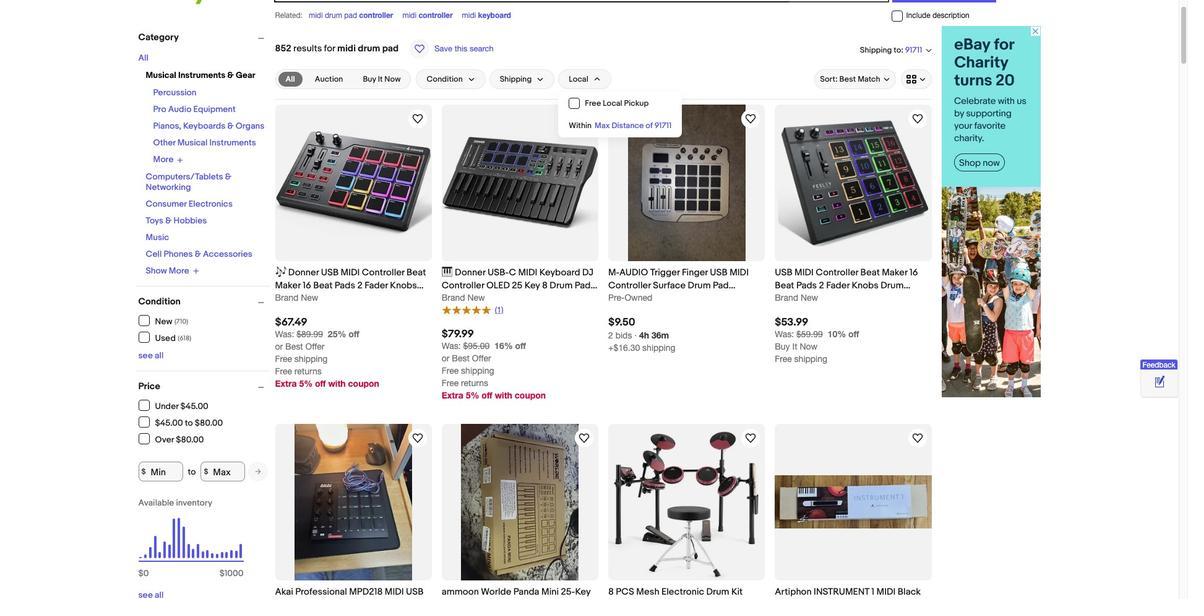 Task type: vqa. For each thing, say whether or not it's contained in the screenshot.
New for 16
yes



Task type: locate. For each thing, give the bounding box(es) containing it.
networking
[[146, 182, 191, 192]]

musical inside percussion pro audio equipment pianos, keyboards & organs other musical instruments
[[177, 137, 208, 148]]

2 machine from the left
[[775, 293, 811, 305]]

returns inside $79.99 was: $95.00 16% off or best offer free shipping free returns extra 5% off with coupon
[[461, 378, 488, 388]]

donner inside 🎶 donner usb midi controller beat maker 16 beat pads 2 fader knobs drum machine
[[288, 267, 319, 279]]

8 left pcs
[[608, 586, 614, 598]]

1 horizontal spatial offer
[[472, 353, 491, 363]]

2 vertical spatial to
[[188, 466, 196, 477]]

knobs
[[390, 280, 417, 292], [852, 280, 879, 292]]

1 horizontal spatial machine
[[775, 293, 811, 305]]

drum inside midi drum pad controller
[[325, 11, 342, 20]]

ammoon
[[442, 586, 479, 598]]

1 horizontal spatial 8
[[608, 586, 614, 598]]

5% inside $67.49 was: $89.99 25% off or best offer free shipping free returns extra 5% off with coupon
[[299, 378, 313, 389]]

usb midi controller beat maker 16 beat pads 2 fader knobs drum machine heading
[[775, 267, 918, 305]]

8 inside the 8 pcs mesh electronic drum kit
[[608, 586, 614, 598]]

pad inside midi drum pad controller
[[344, 11, 357, 20]]

offer inside $67.49 was: $89.99 25% off or best offer free shipping free returns extra 5% off with coupon
[[305, 342, 325, 352]]

bar
[[469, 293, 483, 305]]

ammoon worlde panda mini 25-key link
[[442, 586, 599, 599]]

0 horizontal spatial or
[[275, 342, 283, 352]]

show more button
[[146, 265, 199, 276]]

musical up the percussion
[[146, 70, 176, 80]]

best for $79.99
[[452, 353, 470, 363]]

condition button down save this search button
[[416, 69, 486, 89]]

machine inside 🎶 donner usb midi controller beat maker 16 beat pads 2 fader knobs drum machine
[[300, 293, 336, 305]]

brand new up $67.49
[[275, 293, 318, 303]]

auction
[[315, 74, 343, 84]]

now inside $53.99 was: $59.99 10% off buy it now free shipping
[[800, 342, 818, 352]]

listing options selector. gallery view selected. image
[[906, 74, 926, 84]]

new up used
[[155, 316, 172, 327]]

controller inside 🎶 donner usb midi controller beat maker 16 beat pads 2 fader knobs drum machine
[[362, 267, 405, 279]]

0 vertical spatial extra
[[275, 378, 297, 389]]

8 pcs mesh electronic drum kit electric drum set pads pedal stick stool usb midi image
[[608, 424, 765, 581]]

2 vertical spatial best
[[452, 353, 470, 363]]

0 horizontal spatial maker
[[275, 280, 301, 292]]

extra down $89.99
[[275, 378, 297, 389]]

0 horizontal spatial coupon
[[348, 378, 379, 389]]

& right phones
[[195, 249, 201, 259]]

brand
[[275, 293, 299, 303], [442, 293, 465, 303], [775, 293, 799, 303]]

& up electronics
[[225, 171, 231, 182]]

Minimum Value in $ text field
[[138, 462, 183, 482]]

buy down $53.99
[[775, 342, 790, 352]]

0 horizontal spatial all
[[138, 53, 149, 63]]

coupon for $79.99
[[515, 390, 546, 400]]

0 horizontal spatial 16
[[303, 280, 311, 292]]

watch 🎹 donner usb-c midi keyboard dj controller oled 25 key 8 drum pads touch bar image
[[577, 111, 592, 126]]

returns for $79.99
[[461, 378, 488, 388]]

artiphon
[[775, 586, 812, 598]]

computers/tablets & networking link
[[146, 171, 231, 192]]

buy it now
[[363, 74, 401, 84]]

0 vertical spatial 5%
[[299, 378, 313, 389]]

0 vertical spatial musical
[[146, 70, 176, 80]]

1 vertical spatial extra
[[442, 390, 463, 400]]

extra for $79.99
[[442, 390, 463, 400]]

this
[[455, 44, 468, 53]]

was: down $67.49
[[275, 330, 294, 339]]

returns down $89.99
[[295, 367, 322, 377]]

donner inside 🎹 donner usb-c midi keyboard dj controller oled 25 key 8 drum pads touch bar
[[455, 267, 486, 279]]

1 donner from the left
[[288, 267, 319, 279]]

5% down $95.00
[[466, 390, 479, 400]]

1 brand new from the left
[[275, 293, 318, 303]]

1 vertical spatial pad
[[382, 43, 399, 54]]

shipping inside $53.99 was: $59.99 10% off buy it now free shipping
[[795, 354, 828, 364]]

& inside percussion pro audio equipment pianos, keyboards & organs other musical instruments
[[227, 121, 234, 131]]

0 horizontal spatial pads
[[335, 280, 355, 292]]

shipping down $95.00
[[461, 366, 494, 376]]

1 pads from the left
[[335, 280, 355, 292]]

pads down "dj"
[[575, 280, 595, 292]]

c
[[509, 267, 516, 279]]

0 vertical spatial $45.00
[[181, 401, 208, 411]]

1 horizontal spatial 5%
[[466, 390, 479, 400]]

new up (1) link
[[468, 293, 485, 303]]

over
[[155, 434, 174, 445]]

with inside $79.99 was: $95.00 16% off or best offer free shipping free returns extra 5% off with coupon
[[495, 390, 512, 400]]

returns down $95.00
[[461, 378, 488, 388]]

1 vertical spatial musical
[[177, 137, 208, 148]]

0 vertical spatial all link
[[138, 53, 149, 63]]

1 horizontal spatial shipping
[[860, 45, 892, 55]]

shipping for $79.99
[[461, 366, 494, 376]]

0 horizontal spatial returns
[[295, 367, 322, 377]]

0 horizontal spatial brand new
[[275, 293, 318, 303]]

5% for $67.49
[[299, 378, 313, 389]]

2 horizontal spatial was:
[[775, 330, 794, 339]]

0 vertical spatial key
[[525, 280, 540, 292]]

2
[[357, 280, 363, 292], [819, 280, 824, 292], [608, 331, 613, 341]]

2 horizontal spatial pads
[[797, 280, 817, 292]]

5% inside $79.99 was: $95.00 16% off or best offer free shipping free returns extra 5% off with coupon
[[466, 390, 479, 400]]

sort:
[[820, 74, 838, 84]]

condition inside condition "dropdown button"
[[427, 74, 463, 84]]

1 horizontal spatial 16
[[910, 267, 918, 279]]

1 controller from the left
[[359, 11, 393, 20]]

0 vertical spatial to
[[894, 45, 901, 55]]

usb inside m-audio trigger finger usb midi controller surface drum pad (ytp019577)
[[710, 267, 728, 279]]

16
[[910, 267, 918, 279], [303, 280, 311, 292]]

0 vertical spatial local
[[569, 74, 589, 84]]

toys
[[146, 215, 164, 226]]

machine inside the "usb midi controller beat maker 16 beat pads 2 fader knobs drum machine"
[[775, 293, 811, 305]]

buy right auction
[[363, 74, 376, 84]]

pad up the buy it now link
[[382, 43, 399, 54]]

all down category
[[138, 53, 149, 63]]

midi
[[341, 267, 360, 279], [518, 267, 537, 279], [730, 267, 749, 279], [795, 267, 814, 279], [385, 586, 404, 598], [877, 586, 896, 598]]

coupon inside $79.99 was: $95.00 16% off or best offer free shipping free returns extra 5% off with coupon
[[515, 390, 546, 400]]

1 horizontal spatial pad
[[382, 43, 399, 54]]

was: inside $67.49 was: $89.99 25% off or best offer free shipping free returns extra 5% off with coupon
[[275, 330, 294, 339]]

1 vertical spatial all
[[286, 74, 295, 84]]

3 pads from the left
[[797, 280, 817, 292]]

offer for $67.49
[[305, 342, 325, 352]]

1 horizontal spatial buy
[[775, 342, 790, 352]]

shipping inside $79.99 was: $95.00 16% off or best offer free shipping free returns extra 5% off with coupon
[[461, 366, 494, 376]]

offer down $89.99
[[305, 342, 325, 352]]

shipping for shipping
[[500, 74, 532, 84]]

1 vertical spatial drum
[[358, 43, 380, 54]]

0 horizontal spatial shipping
[[500, 74, 532, 84]]

offer inside $79.99 was: $95.00 16% off or best offer free shipping free returns extra 5% off with coupon
[[472, 353, 491, 363]]

midi inside 🎶 donner usb midi controller beat maker 16 beat pads 2 fader knobs drum machine
[[341, 267, 360, 279]]

1 vertical spatial best
[[285, 342, 303, 352]]

more down phones
[[169, 265, 189, 276]]

shipping down 36m
[[643, 343, 676, 353]]

1 horizontal spatial coupon
[[515, 390, 546, 400]]

fader inside 🎶 donner usb midi controller beat maker 16 beat pads 2 fader knobs drum machine
[[365, 280, 388, 292]]

available inventory
[[138, 498, 212, 508]]

0 horizontal spatial musical
[[146, 70, 176, 80]]

shipping down $89.99
[[295, 354, 328, 364]]

inventory
[[176, 498, 212, 508]]

0 horizontal spatial condition button
[[138, 296, 270, 308]]

usb up $53.99
[[775, 267, 793, 279]]

None text field
[[275, 330, 323, 339]]

all link down category
[[138, 53, 149, 63]]

percussion link
[[153, 87, 197, 98]]

with down "16%"
[[495, 390, 512, 400]]

0 vertical spatial more
[[153, 154, 174, 165]]

instruments down organs
[[210, 137, 256, 148]]

controller left 'midi controller'
[[359, 11, 393, 20]]

0 vertical spatial offer
[[305, 342, 325, 352]]

fader
[[365, 280, 388, 292], [827, 280, 850, 292]]

2 inside the "usb midi controller beat maker 16 beat pads 2 fader knobs drum machine"
[[819, 280, 824, 292]]

for
[[324, 43, 335, 54]]

off right 10%
[[849, 329, 859, 339]]

donner
[[288, 267, 319, 279], [455, 267, 486, 279]]

music
[[146, 232, 169, 242]]

& left organs
[[227, 121, 234, 131]]

0 vertical spatial $80.00
[[195, 418, 223, 428]]

0 vertical spatial 8
[[542, 280, 548, 292]]

1 vertical spatial 16
[[303, 280, 311, 292]]

or down $67.49
[[275, 342, 283, 352]]

usb right "🎶"
[[321, 267, 339, 279]]

was: inside $53.99 was: $59.99 10% off buy it now free shipping
[[775, 330, 794, 339]]

extra inside $79.99 was: $95.00 16% off or best offer free shipping free returns extra 5% off with coupon
[[442, 390, 463, 400]]

0 vertical spatial maker
[[882, 267, 908, 279]]

$80.00 down the $45.00 to $80.00
[[176, 434, 204, 445]]

1 horizontal spatial musical
[[177, 137, 208, 148]]

$45.00 inside under $45.00 link
[[181, 401, 208, 411]]

8 pcs mesh electronic drum kit heading
[[608, 586, 761, 599]]

buy
[[363, 74, 376, 84], [775, 342, 790, 352]]

shipping for $53.99
[[795, 354, 828, 364]]

artiphon instrument 1 midi black drum pad, sampling, strumming (working) image
[[775, 476, 932, 529]]

midi right for
[[337, 43, 356, 54]]

$80.00
[[195, 418, 223, 428], [176, 434, 204, 445]]

percussion
[[153, 87, 197, 98]]

1 brand from the left
[[275, 293, 299, 303]]

donner right "🎶"
[[288, 267, 319, 279]]

1 horizontal spatial returns
[[461, 378, 488, 388]]

shipping inside shipping to : 91711
[[860, 45, 892, 55]]

shipping down $59.99 at the bottom right of the page
[[795, 354, 828, 364]]

3 brand new from the left
[[775, 293, 818, 303]]

0 vertical spatial 91711
[[905, 45, 923, 55]]

91711 right of
[[655, 121, 672, 131]]

1 horizontal spatial drum
[[358, 43, 380, 54]]

8 down keyboard at the left top of the page
[[542, 280, 548, 292]]

0 horizontal spatial knobs
[[390, 280, 417, 292]]

it right auction
[[378, 74, 383, 84]]

off down $89.99
[[315, 378, 326, 389]]

key right mini
[[575, 586, 591, 598]]

5% down $89.99
[[299, 378, 313, 389]]

1 vertical spatial 8
[[608, 586, 614, 598]]

0 horizontal spatial it
[[378, 74, 383, 84]]

usb inside the "usb midi controller beat maker 16 beat pads 2 fader knobs drum machine"
[[775, 267, 793, 279]]

new up $67.49
[[301, 293, 318, 303]]

2 knobs from the left
[[852, 280, 879, 292]]

1 horizontal spatial local
[[603, 98, 623, 108]]

free
[[585, 98, 601, 108], [275, 354, 292, 364], [775, 354, 792, 364], [442, 366, 459, 376], [275, 367, 292, 377], [442, 378, 459, 388]]

donner right 🎹
[[455, 267, 486, 279]]

donner for 16
[[288, 267, 319, 279]]

condition
[[427, 74, 463, 84], [138, 296, 181, 308]]

0 horizontal spatial controller
[[359, 11, 393, 20]]

0 vertical spatial coupon
[[348, 378, 379, 389]]

2 horizontal spatial brand
[[775, 293, 799, 303]]

was: down $53.99
[[775, 330, 794, 339]]

0 vertical spatial shipping
[[860, 45, 892, 55]]

m-audio trigger finger usb midi controller surface drum pad (ytp019577) link
[[608, 266, 765, 305]]

with inside $67.49 was: $89.99 25% off or best offer free shipping free returns extra 5% off with coupon
[[328, 378, 346, 389]]

pads inside 🎹 donner usb-c midi keyboard dj controller oled 25 key 8 drum pads touch bar
[[575, 280, 595, 292]]

toys & hobbies link
[[146, 215, 207, 226]]

1 horizontal spatial it
[[793, 342, 798, 352]]

brand new for $53.99
[[775, 293, 818, 303]]

condition down save
[[427, 74, 463, 84]]

1 vertical spatial coupon
[[515, 390, 546, 400]]

pads up $53.99
[[797, 280, 817, 292]]

key
[[525, 280, 540, 292], [575, 586, 591, 598]]

akai professional mpd218 midi usb heading
[[275, 586, 424, 599]]

1 vertical spatial maker
[[275, 280, 301, 292]]

$9.50
[[608, 317, 636, 329]]

to for :
[[894, 45, 901, 55]]

ammoon worlde panda mini 25-key heading
[[442, 586, 591, 599]]

1 horizontal spatial best
[[452, 353, 470, 363]]

best down $89.99
[[285, 342, 303, 352]]

1 horizontal spatial condition
[[427, 74, 463, 84]]

midi inside m-audio trigger finger usb midi controller surface drum pad (ytp019577)
[[730, 267, 749, 279]]

0 horizontal spatial best
[[285, 342, 303, 352]]

$79.99
[[442, 328, 474, 340]]

related:
[[275, 11, 303, 20]]

91711 right :
[[905, 45, 923, 55]]

1 vertical spatial condition button
[[138, 296, 270, 308]]

None submit
[[893, 0, 997, 2]]

machine up $67.49
[[300, 293, 336, 305]]

electronic
[[662, 586, 704, 598]]

0 horizontal spatial 2
[[357, 280, 363, 292]]

professional
[[295, 586, 347, 598]]

or inside $67.49 was: $89.99 25% off or best offer free shipping free returns extra 5% off with coupon
[[275, 342, 283, 352]]

3 brand from the left
[[775, 293, 799, 303]]

pro
[[153, 104, 166, 115]]

free inside $53.99 was: $59.99 10% off buy it now free shipping
[[775, 354, 792, 364]]

2 inside $9.50 2 bids · 4h 36m +$16.30 shipping
[[608, 331, 613, 341]]

1 horizontal spatial condition button
[[416, 69, 486, 89]]

or inside $79.99 was: $95.00 16% off or best offer free shipping free returns extra 5% off with coupon
[[442, 353, 450, 363]]

drum inside m-audio trigger finger usb midi controller surface drum pad (ytp019577)
[[688, 280, 711, 292]]

usb left ammoon
[[406, 586, 424, 598]]

off inside $53.99 was: $59.99 10% off buy it now free shipping
[[849, 329, 859, 339]]

controller inside the "usb midi controller beat maker 16 beat pads 2 fader knobs drum machine"
[[816, 267, 859, 279]]

$ 1000
[[220, 568, 244, 579]]

$80.00 down "under $45.00"
[[195, 418, 223, 428]]

condition up new (710)
[[138, 296, 181, 308]]

midi inside midi keyboard
[[462, 11, 476, 20]]

midi inside midi drum pad controller
[[309, 11, 323, 20]]

brand up $53.99
[[775, 293, 799, 303]]

1 vertical spatial buy
[[775, 342, 790, 352]]

usb inside akai professional mpd218 midi usb
[[406, 586, 424, 598]]

local
[[569, 74, 589, 84], [603, 98, 623, 108]]

drum up buy it now
[[358, 43, 380, 54]]

pre-owned
[[608, 293, 653, 303]]

mini
[[542, 586, 559, 598]]

price button
[[138, 381, 270, 392]]

off right "16%"
[[515, 340, 526, 351]]

0 horizontal spatial now
[[385, 74, 401, 84]]

🎹
[[442, 267, 453, 279]]

pcs
[[616, 586, 634, 598]]

or down the $79.99
[[442, 353, 450, 363]]

all down 852
[[286, 74, 295, 84]]

drum up the 852 results for midi drum pad
[[325, 11, 342, 20]]

& right toys
[[165, 215, 172, 226]]

all link down 852
[[278, 72, 302, 87]]

0 horizontal spatial extra
[[275, 378, 297, 389]]

category
[[138, 32, 179, 43]]

coupon inside $67.49 was: $89.99 25% off or best offer free shipping free returns extra 5% off with coupon
[[348, 378, 379, 389]]

watch m-audio trigger finger usb midi controller surface drum pad (ytp019577) image
[[744, 111, 758, 126]]

controller up save
[[419, 11, 453, 20]]

8 pcs mesh electronic drum kit link
[[608, 586, 765, 599]]

main content
[[270, 26, 937, 599]]

best inside sort: best match dropdown button
[[840, 74, 856, 84]]

local up within max distance of 91711
[[603, 98, 623, 108]]

midi right "related:"
[[309, 11, 323, 20]]

pads up 25%
[[335, 280, 355, 292]]

midi inside akai professional mpd218 midi usb
[[385, 586, 404, 598]]

black
[[898, 586, 921, 598]]

852 results for midi drum pad
[[275, 43, 399, 54]]

machine up $53.99
[[775, 293, 811, 305]]

off right 25%
[[349, 329, 359, 339]]

offer down $95.00
[[472, 353, 491, 363]]

1 fader from the left
[[365, 280, 388, 292]]

music link
[[146, 232, 169, 242]]

1 horizontal spatial key
[[575, 586, 591, 598]]

akai professional mpd218 midi usb link
[[275, 586, 432, 599]]

1 horizontal spatial controller
[[419, 11, 453, 20]]

was: down the $79.99
[[442, 341, 461, 351]]

to for $80.00
[[185, 418, 193, 428]]

drum inside 🎹 donner usb-c midi keyboard dj controller oled 25 key 8 drum pads touch bar
[[550, 280, 573, 292]]

include
[[906, 11, 931, 20]]

it down $59.99 at the bottom right of the page
[[793, 342, 798, 352]]

cell
[[146, 249, 162, 259]]

$45.00 up over $80.00 "link"
[[155, 418, 183, 428]]

1 vertical spatial now
[[800, 342, 818, 352]]

None text field
[[775, 330, 823, 339], [442, 341, 490, 351], [775, 330, 823, 339], [442, 341, 490, 351]]

midi inside 'midi controller'
[[403, 11, 417, 20]]

controller inside m-audio trigger finger usb midi controller surface drum pad (ytp019577)
[[608, 280, 651, 292]]

pad
[[713, 280, 729, 292]]

keyboards
[[183, 121, 226, 131]]

16 inside 🎶 donner usb midi controller beat maker 16 beat pads 2 fader knobs drum machine
[[303, 280, 311, 292]]

pad up the 852 results for midi drum pad
[[344, 11, 357, 20]]

brand up $67.49
[[275, 293, 299, 303]]

1 horizontal spatial knobs
[[852, 280, 879, 292]]

returns inside $67.49 was: $89.99 25% off or best offer free shipping free returns extra 5% off with coupon
[[295, 367, 322, 377]]

buy it now link
[[356, 72, 408, 87]]

new up $53.99
[[801, 293, 818, 303]]

brand new up (1) link
[[442, 293, 485, 303]]

1 vertical spatial 5%
[[466, 390, 479, 400]]

🎶 donner usb midi controller beat maker 16 beat pads 2 fader knobs drum machine image
[[275, 131, 432, 235]]

$45.00 up the $45.00 to $80.00
[[181, 401, 208, 411]]

2 donner from the left
[[455, 267, 486, 279]]

2 pads from the left
[[575, 280, 595, 292]]

0 horizontal spatial pad
[[344, 11, 357, 20]]

watch ammoon worlde panda mini 25-key usb keyboard and drum pad midi controller image
[[577, 431, 592, 446]]

usb up "pad"
[[710, 267, 728, 279]]

usb inside 🎶 donner usb midi controller beat maker 16 beat pads 2 fader knobs drum machine
[[321, 267, 339, 279]]

0 horizontal spatial machine
[[300, 293, 336, 305]]

0 horizontal spatial drum
[[325, 11, 342, 20]]

1 horizontal spatial donner
[[455, 267, 486, 279]]

🎶 donner usb midi controller beat maker 16 beat pads 2 fader knobs drum machine heading
[[275, 267, 426, 305]]

condition button up the "(710)"
[[138, 296, 270, 308]]

1 horizontal spatial all
[[286, 74, 295, 84]]

was: for $79.99
[[442, 341, 461, 351]]

gear
[[236, 70, 255, 80]]

advertisement region
[[942, 26, 1041, 397]]

now
[[385, 74, 401, 84], [800, 342, 818, 352]]

best down $95.00
[[452, 353, 470, 363]]

main content containing $67.49
[[270, 26, 937, 599]]

pianos,
[[153, 121, 181, 131]]

1 horizontal spatial 2
[[608, 331, 613, 341]]

was: inside $79.99 was: $95.00 16% off or best offer free shipping free returns extra 5% off with coupon
[[442, 341, 461, 351]]

2 brand new from the left
[[442, 293, 485, 303]]

midi left the keyboard
[[462, 11, 476, 20]]

best inside $79.99 was: $95.00 16% off or best offer free shipping free returns extra 5% off with coupon
[[452, 353, 470, 363]]

$9.50 2 bids · 4h 36m +$16.30 shipping
[[608, 317, 676, 353]]

or for $79.99
[[442, 353, 450, 363]]

1 vertical spatial 91711
[[655, 121, 672, 131]]

1 knobs from the left
[[390, 280, 417, 292]]

artiphon instrument 1 midi black link
[[775, 586, 932, 599]]

with down 25%
[[328, 378, 346, 389]]

used (618)
[[155, 333, 191, 343]]

musical down keyboards at the top of the page
[[177, 137, 208, 148]]

0 vertical spatial condition
[[427, 74, 463, 84]]

midi inside the "usb midi controller beat maker 16 beat pads 2 fader knobs drum machine"
[[795, 267, 814, 279]]

drum
[[325, 11, 342, 20], [358, 43, 380, 54]]

percussion pro audio equipment pianos, keyboards & organs other musical instruments
[[153, 87, 264, 148]]

1 horizontal spatial fader
[[827, 280, 850, 292]]

best right sort:
[[840, 74, 856, 84]]

returns for $67.49
[[295, 367, 322, 377]]

91711
[[905, 45, 923, 55], [655, 121, 672, 131]]

extra inside $67.49 was: $89.99 25% off or best offer free shipping free returns extra 5% off with coupon
[[275, 378, 297, 389]]

$
[[142, 467, 146, 476], [204, 467, 208, 476], [138, 568, 143, 579], [220, 568, 225, 579]]

consumer electronics link
[[146, 198, 233, 209]]

1 vertical spatial instruments
[[210, 137, 256, 148]]

pickup
[[624, 98, 649, 108]]

new for controller
[[468, 293, 485, 303]]

to inside shipping to : 91711
[[894, 45, 901, 55]]

over $80.00 link
[[138, 433, 205, 445]]

0 horizontal spatial brand
[[275, 293, 299, 303]]

2 brand from the left
[[442, 293, 465, 303]]

0 vertical spatial buy
[[363, 74, 376, 84]]

0 horizontal spatial 5%
[[299, 378, 313, 389]]

instruments up the percussion
[[178, 70, 225, 80]]

local up watch 🎹 donner usb-c midi keyboard dj controller oled 25 key 8 drum pads touch bar image
[[569, 74, 589, 84]]

extra down $95.00
[[442, 390, 463, 400]]

midi up save this search button
[[403, 11, 417, 20]]

under $45.00
[[155, 401, 208, 411]]

shipping inside $67.49 was: $89.99 25% off or best offer free shipping free returns extra 5% off with coupon
[[295, 354, 328, 364]]

0 horizontal spatial donner
[[288, 267, 319, 279]]

shipping inside "dropdown button"
[[500, 74, 532, 84]]

drum inside the 8 pcs mesh electronic drum kit
[[707, 586, 730, 598]]

within
[[569, 121, 592, 131]]

key right 25
[[525, 280, 540, 292]]

1 machine from the left
[[300, 293, 336, 305]]

0 vertical spatial 16
[[910, 267, 918, 279]]

1 horizontal spatial brand new
[[442, 293, 485, 303]]

1 horizontal spatial maker
[[882, 267, 908, 279]]

0 horizontal spatial local
[[569, 74, 589, 84]]

brand up (1) link
[[442, 293, 465, 303]]

pads inside the "usb midi controller beat maker 16 beat pads 2 fader knobs drum machine"
[[797, 280, 817, 292]]

2 fader from the left
[[827, 280, 850, 292]]

5% for $79.99
[[466, 390, 479, 400]]

more down other
[[153, 154, 174, 165]]

1 horizontal spatial now
[[800, 342, 818, 352]]

best inside $67.49 was: $89.99 25% off or best offer free shipping free returns extra 5% off with coupon
[[285, 342, 303, 352]]

brand new up $53.99
[[775, 293, 818, 303]]

0 vertical spatial instruments
[[178, 70, 225, 80]]



Task type: describe. For each thing, give the bounding box(es) containing it.
1 vertical spatial more
[[169, 265, 189, 276]]

free local pickup link
[[559, 92, 682, 115]]

2 controller from the left
[[419, 11, 453, 20]]

keyboard
[[478, 11, 511, 20]]

25%
[[328, 329, 346, 339]]

watch 8 pcs mesh electronic drum kit electric drum set pads pedal stick stool usb midi image
[[744, 431, 758, 446]]

(ytp019577)
[[608, 293, 660, 305]]

instrument
[[814, 586, 870, 598]]

shipping to : 91711
[[860, 45, 923, 55]]

coupon for $67.49
[[348, 378, 379, 389]]

usb midi controller beat maker 16 beat pads 2 fader knobs drum machine image
[[775, 120, 932, 246]]

under
[[155, 401, 179, 411]]

save this search
[[435, 44, 494, 53]]

dj
[[582, 267, 594, 279]]

shipping button
[[489, 69, 555, 89]]

🎹 donner usb-c midi keyboard dj controller oled 25 key 8 drum pads touch bar image
[[442, 137, 599, 229]]

0 vertical spatial now
[[385, 74, 401, 84]]

pads inside 🎶 donner usb midi controller beat maker 16 beat pads 2 fader knobs drum machine
[[335, 280, 355, 292]]

$53.99 was: $59.99 10% off buy it now free shipping
[[775, 317, 859, 364]]

more button
[[153, 154, 183, 165]]

pro audio equipment link
[[153, 104, 236, 115]]

off down $95.00
[[482, 390, 493, 400]]

buy inside $53.99 was: $59.99 10% off buy it now free shipping
[[775, 342, 790, 352]]

midi inside 🎹 donner usb-c midi keyboard dj controller oled 25 key 8 drum pads touch bar
[[518, 267, 537, 279]]

was: for $53.99
[[775, 330, 794, 339]]

🎶 donner usb midi controller beat maker 16 beat pads 2 fader knobs drum machine
[[275, 267, 426, 305]]

maker inside the "usb midi controller beat maker 16 beat pads 2 fader knobs drum machine"
[[882, 267, 908, 279]]

musical instruments & gear
[[146, 70, 255, 80]]

within max distance of 91711
[[569, 121, 672, 131]]

of
[[646, 121, 653, 131]]

show more
[[146, 265, 189, 276]]

drum inside 🎶 donner usb midi controller beat maker 16 beat pads 2 fader knobs drum machine
[[275, 293, 298, 305]]

🎶
[[275, 267, 286, 279]]

consumer
[[146, 198, 187, 209]]

drum inside the "usb midi controller beat maker 16 beat pads 2 fader knobs drum machine"
[[881, 280, 904, 292]]

2 inside 🎶 donner usb midi controller beat maker 16 beat pads 2 fader knobs drum machine
[[357, 280, 363, 292]]

with for $79.99
[[495, 390, 512, 400]]

graph of available inventory between $0 and $1000+ image
[[138, 498, 244, 585]]

donner for controller
[[455, 267, 486, 279]]

oled
[[487, 280, 510, 292]]

akai professional mpd218 midi usb drum beat pad controller image
[[295, 424, 412, 581]]

local button
[[559, 69, 611, 89]]

1 vertical spatial all link
[[278, 72, 302, 87]]

shipping for shipping to : 91711
[[860, 45, 892, 55]]

knobs inside the "usb midi controller beat maker 16 beat pads 2 fader knobs drum machine"
[[852, 280, 879, 292]]

$45.00 inside $45.00 to $80.00 link
[[155, 418, 183, 428]]

touch
[[442, 293, 467, 305]]

new for pads
[[801, 293, 818, 303]]

midi keyboard
[[462, 11, 511, 20]]

knobs inside 🎶 donner usb midi controller beat maker 16 beat pads 2 fader knobs drum machine
[[390, 280, 417, 292]]

was: for $67.49
[[275, 330, 294, 339]]

watch 🎶 donner usb midi controller beat maker 16 beat pads 2 fader knobs drum machine image
[[410, 111, 425, 126]]

key inside 🎹 donner usb-c midi keyboard dj controller oled 25 key 8 drum pads touch bar
[[525, 280, 540, 292]]

distance
[[612, 121, 644, 131]]

Search for anything text field
[[276, 0, 787, 1]]

$59.99
[[797, 330, 823, 339]]

0 horizontal spatial 91711
[[655, 121, 672, 131]]

$67.49
[[275, 317, 308, 329]]

(1) link
[[442, 304, 504, 315]]

midi for keyboard
[[462, 11, 476, 20]]

instruments inside percussion pro audio equipment pianos, keyboards & organs other musical instruments
[[210, 137, 256, 148]]

off for $53.99
[[849, 329, 859, 339]]

with for $67.49
[[328, 378, 346, 389]]

m-
[[608, 267, 620, 279]]

offer for $79.99
[[472, 353, 491, 363]]

0 horizontal spatial buy
[[363, 74, 376, 84]]

controller inside 🎹 donner usb-c midi keyboard dj controller oled 25 key 8 drum pads touch bar
[[442, 280, 484, 292]]

feedback
[[1143, 361, 1176, 369]]

description
[[933, 11, 970, 20]]

8 pcs mesh electronic drum kit
[[608, 586, 754, 599]]

new for 16
[[301, 293, 318, 303]]

10%
[[828, 329, 846, 339]]

brand for $67.49
[[275, 293, 299, 303]]

0 horizontal spatial condition
[[138, 296, 181, 308]]

free local pickup
[[585, 98, 649, 108]]

midi controller
[[403, 11, 453, 20]]

other
[[153, 137, 176, 148]]

computers/tablets & networking consumer electronics toys & hobbies music cell phones & accessories
[[146, 171, 252, 259]]

max
[[595, 121, 610, 131]]

midi inside artiphon instrument 1 midi black
[[877, 586, 896, 598]]

electronics
[[189, 198, 233, 209]]

it inside $53.99 was: $59.99 10% off buy it now free shipping
[[793, 342, 798, 352]]

hobbies
[[174, 215, 207, 226]]

$45.00 to $80.00 link
[[138, 417, 224, 428]]

kit
[[732, 586, 743, 598]]

maker inside 🎶 donner usb midi controller beat maker 16 beat pads 2 fader knobs drum machine
[[275, 280, 301, 292]]

local inside dropdown button
[[569, 74, 589, 84]]

watch artiphon instrument 1 midi black drum pad, sampling, strumming (working) image
[[910, 431, 925, 446]]

🎹 donner usb-c midi keyboard dj controller oled 25 key 8 drum pads touch bar
[[442, 267, 595, 305]]

organs
[[236, 121, 264, 131]]

36m
[[652, 330, 669, 341]]

1000
[[225, 568, 244, 579]]

keyboard
[[540, 267, 580, 279]]

artiphon instrument 1 midi black heading
[[775, 586, 921, 599]]

or for $67.49
[[275, 342, 283, 352]]

m-audio trigger finger usb midi controller surface drum pad (ytp019577) image
[[628, 105, 746, 261]]

off for $67.49
[[349, 329, 359, 339]]

brand for $53.99
[[775, 293, 799, 303]]

$80.00 inside "link"
[[176, 434, 204, 445]]

trigger
[[650, 267, 680, 279]]

artiphon instrument 1 midi black
[[775, 586, 921, 599]]

shipping inside $9.50 2 bids · 4h 36m +$16.30 shipping
[[643, 343, 676, 353]]

midi for controller
[[403, 11, 417, 20]]

available
[[138, 498, 174, 508]]

$53.99
[[775, 317, 809, 329]]

0 vertical spatial all
[[138, 53, 149, 63]]

used
[[155, 333, 176, 343]]

save this search button
[[406, 38, 497, 59]]

+$16.30
[[608, 343, 640, 353]]

free inside free local pickup link
[[585, 98, 601, 108]]

$95.00
[[463, 341, 490, 351]]

bids
[[616, 331, 632, 341]]

Maximum Value in $ text field
[[201, 462, 245, 482]]

finger
[[682, 267, 708, 279]]

auction link
[[307, 72, 351, 87]]

surface
[[653, 280, 686, 292]]

cell phones & accessories link
[[146, 249, 252, 259]]

8 inside 🎹 donner usb-c midi keyboard dj controller oled 25 key 8 drum pads touch bar
[[542, 280, 548, 292]]

$79.99 was: $95.00 16% off or best offer free shipping free returns extra 5% off with coupon
[[442, 328, 546, 400]]

25
[[512, 280, 523, 292]]

price
[[138, 381, 160, 392]]

owned
[[625, 293, 653, 303]]

watch usb midi controller beat maker 16 beat pads 2 fader knobs drum machine image
[[910, 111, 925, 126]]

best for $67.49
[[285, 342, 303, 352]]

16 inside the "usb midi controller beat maker 16 beat pads 2 fader knobs drum machine"
[[910, 267, 918, 279]]

see all button
[[138, 350, 164, 361]]

🎶 donner usb midi controller beat maker 16 beat pads 2 fader knobs drum machine link
[[275, 266, 432, 305]]

fader inside the "usb midi controller beat maker 16 beat pads 2 fader knobs drum machine"
[[827, 280, 850, 292]]

off for $79.99
[[515, 340, 526, 351]]

pre-
[[608, 293, 625, 303]]

brand new for $67.49
[[275, 293, 318, 303]]

midi for drum
[[309, 11, 323, 20]]

include description
[[906, 11, 970, 20]]

shipping for $67.49
[[295, 354, 328, 364]]

$ 0
[[138, 568, 149, 579]]

key inside the ammoon worlde panda mini 25-key
[[575, 586, 591, 598]]

& left gear
[[227, 70, 234, 80]]

over $80.00
[[155, 434, 204, 445]]

equipment
[[193, 104, 236, 115]]

all
[[155, 350, 164, 361]]

91711 inside shipping to : 91711
[[905, 45, 923, 55]]

(618)
[[178, 334, 191, 342]]

All selected text field
[[286, 74, 295, 85]]

see
[[138, 350, 153, 361]]

4h
[[639, 330, 649, 341]]

0 vertical spatial condition button
[[416, 69, 486, 89]]

🎹 donner usb-c midi keyboard dj controller oled 25 key 8 drum pads touch bar heading
[[442, 267, 598, 305]]

watch akai professional mpd218 midi usb drum beat pad controller image
[[410, 431, 425, 446]]

none text field containing was:
[[275, 330, 323, 339]]

m-audio trigger finger usb midi controller surface drum pad (ytp019577) heading
[[608, 267, 749, 305]]

ammoon worlde panda mini 25-key usb keyboard and drum pad midi controller image
[[461, 424, 579, 581]]

extra for $67.49
[[275, 378, 297, 389]]

sort: best match button
[[815, 69, 896, 89]]



